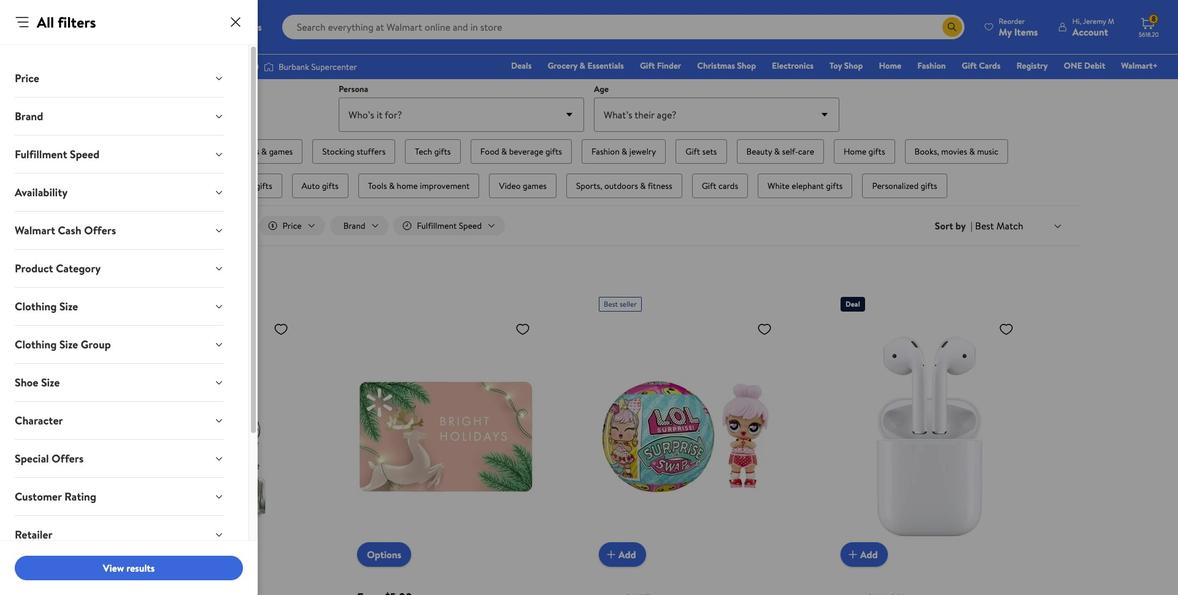Task type: describe. For each thing, give the bounding box(es) containing it.
customer rating
[[15, 489, 96, 505]]

results
[[126, 561, 155, 575]]

want,
[[602, 8, 627, 23]]

1 vertical spatial offers
[[52, 451, 84, 466]]

get just what they want, for less. link
[[115, 0, 1063, 72]]

gift sets button
[[676, 139, 727, 164]]

gift for gift cards
[[962, 60, 977, 72]]

get just what they want, for less.
[[512, 8, 666, 23]]

tech gifts
[[415, 145, 451, 158]]

vince camuto amore perfume gift set for women, 2 pieces image
[[115, 317, 293, 557]]

gifts inside the white elephant gifts button
[[826, 180, 843, 192]]

home for home gifts
[[844, 145, 867, 158]]

stocking stuffers button
[[313, 139, 395, 164]]

white elephant gifts button
[[758, 174, 853, 198]]

lol surprise! surprise swap tots- with collectible doll, extra expression, 2 looks in one, water unboxing surprise, limited edition doll, great gift for girls age 3+ image
[[599, 317, 777, 557]]

deals
[[511, 60, 532, 72]]

shop for christmas shop
[[737, 60, 756, 72]]

fulfillment
[[15, 147, 67, 162]]

video games list item
[[487, 171, 559, 201]]

options
[[367, 548, 402, 562]]

customer
[[15, 489, 62, 505]]

add for best seller
[[619, 548, 636, 562]]

tools & home improvement
[[368, 180, 470, 192]]

shoe size button
[[5, 364, 234, 401]]

blissful holly buck walmart gift card image
[[357, 317, 535, 557]]

toy
[[830, 60, 842, 72]]

gift for gift finder
[[640, 60, 655, 72]]

personalized gifts
[[872, 180, 938, 192]]

white elephant gifts
[[768, 180, 843, 192]]

store
[[222, 220, 241, 232]]

0 vertical spatial offers
[[84, 223, 116, 238]]

add to cart image for lol surprise! surprise swap tots- with collectible doll, extra expression, 2 looks in one, water unboxing surprise, limited edition doll, great gift for girls age 3+ image
[[604, 548, 619, 562]]

sports, outdoors & fitness list item
[[564, 171, 685, 201]]

games inside toys & games button
[[269, 145, 293, 158]]

& for food & beverage gifts
[[501, 145, 507, 158]]

Search search field
[[282, 15, 965, 39]]

product category
[[15, 261, 101, 276]]

essentials
[[588, 60, 624, 72]]

add to cart image for vince camuto amore perfume gift set for women, 2 pieces image
[[120, 548, 135, 562]]

|
[[971, 219, 973, 233]]

gifts for tech gifts
[[434, 145, 451, 158]]

gifts inside food & beverage gifts button
[[546, 145, 562, 158]]

video games
[[499, 180, 547, 192]]

movies
[[942, 145, 968, 158]]

fashion for fashion
[[918, 60, 946, 72]]

all filters dialog
[[0, 0, 258, 595]]

beverage
[[509, 145, 544, 158]]

group containing toys & games
[[142, 137, 1036, 201]]

books, movies & music
[[915, 145, 999, 158]]

stocking stuffers
[[322, 145, 386, 158]]

food
[[480, 145, 499, 158]]

auto gifts button
[[292, 174, 348, 198]]

pet gifts list item
[[229, 171, 285, 201]]

all filters image
[[117, 221, 136, 231]]

sports, outdoors & fitness button
[[566, 174, 682, 198]]

they
[[578, 8, 599, 23]]

walmart image
[[20, 17, 99, 37]]

fashion & jewelry list item
[[579, 137, 669, 166]]

price when purchased online
[[113, 281, 234, 295]]

toys
[[243, 145, 259, 158]]

shoe size
[[15, 375, 60, 390]]

christmas
[[697, 60, 735, 72]]

clothing size group
[[15, 337, 111, 352]]

get
[[512, 8, 530, 23]]

add button for best seller
[[599, 543, 646, 567]]

beauty & self-care button
[[737, 139, 824, 164]]

fashion & jewelry button
[[582, 139, 666, 164]]

brand
[[15, 109, 43, 124]]

books,
[[915, 145, 940, 158]]

video games button
[[489, 174, 557, 198]]

walmart cash offers button
[[5, 212, 234, 249]]

best seller
[[604, 299, 637, 309]]

home gifts list item
[[832, 137, 898, 166]]

8
[[1152, 14, 1156, 24]]

tools & home improvement button
[[358, 174, 480, 198]]

what
[[552, 8, 576, 23]]

auto gifts list item
[[289, 171, 351, 201]]

home link
[[874, 59, 907, 72]]

home gifts
[[844, 145, 885, 158]]

cash
[[58, 223, 81, 238]]

sort
[[935, 219, 953, 233]]

tools & home improvement list item
[[356, 171, 482, 201]]

customer rating button
[[5, 478, 234, 516]]

debit
[[1085, 60, 1106, 72]]

special
[[15, 451, 49, 466]]

& for grocery & essentials
[[580, 60, 586, 72]]

product
[[15, 261, 53, 276]]

walmart+ link
[[1116, 59, 1164, 72]]

gifts for personalized gifts
[[921, 180, 938, 192]]

toys & games list item
[[231, 137, 305, 166]]

books, movies & music list item
[[903, 137, 1011, 166]]

apple airpods with charging case (2nd generation) image
[[841, 317, 1019, 557]]

1 add from the left
[[135, 548, 153, 562]]

sports,
[[576, 180, 602, 192]]

home gifts button
[[834, 139, 895, 164]]

self-
[[782, 145, 798, 158]]

shoe
[[15, 375, 38, 390]]

size for clothing size
[[59, 299, 78, 314]]

holiday gift finder image
[[115, 0, 1063, 71]]

retailer button
[[5, 516, 234, 554]]

price button
[[5, 60, 234, 97]]

gift finder link
[[635, 59, 687, 72]]

add to favorites list, lol surprise! surprise swap tots- with collectible doll, extra expression, 2 looks in one, water unboxing surprise, limited edition doll, great gift for girls age 3+ image
[[757, 322, 772, 337]]

walmart+
[[1122, 60, 1158, 72]]

age
[[594, 83, 609, 95]]

auto
[[302, 180, 320, 192]]

clothing for clothing size group
[[15, 337, 57, 352]]

availability button
[[5, 174, 234, 211]]

stocking
[[322, 145, 355, 158]]

gift sets
[[686, 145, 717, 158]]



Task type: locate. For each thing, give the bounding box(es) containing it.
shop right christmas
[[737, 60, 756, 72]]

0 horizontal spatial price
[[15, 71, 39, 86]]

finder
[[657, 60, 681, 72]]

size up clothing size group
[[59, 299, 78, 314]]

cards
[[719, 180, 738, 192]]

& left self-
[[774, 145, 780, 158]]

offers
[[84, 223, 116, 238], [52, 451, 84, 466]]

white
[[768, 180, 790, 192]]

just
[[533, 8, 550, 23]]

clothing size button
[[5, 288, 234, 325]]

games
[[269, 145, 293, 158], [523, 180, 547, 192]]

fashion link
[[912, 59, 952, 72]]

white elephant gifts list item
[[756, 171, 855, 201]]

food & beverage gifts button
[[471, 139, 572, 164]]

add to cart image
[[846, 548, 860, 562]]

character button
[[5, 402, 234, 439]]

food & beverage gifts
[[480, 145, 562, 158]]

purchased
[[162, 281, 206, 295]]

grocery & essentials
[[548, 60, 624, 72]]

fitness
[[648, 180, 672, 192]]

1 vertical spatial fashion
[[592, 145, 620, 158]]

fulfillment speed button
[[5, 136, 234, 173]]

tech gifts list item
[[403, 137, 463, 166]]

0 vertical spatial clothing
[[15, 299, 57, 314]]

offers right "special" at left
[[52, 451, 84, 466]]

gifts inside personalized gifts button
[[921, 180, 938, 192]]

2 clothing from the top
[[15, 337, 57, 352]]

size left group
[[59, 337, 78, 352]]

& right toys
[[261, 145, 267, 158]]

gifts right pet
[[256, 180, 272, 192]]

gifts inside auto gifts button
[[322, 180, 339, 192]]

price for price
[[15, 71, 39, 86]]

gifts right the personalized
[[921, 180, 938, 192]]

size inside dropdown button
[[41, 375, 60, 390]]

close panel image
[[228, 15, 243, 29]]

music
[[977, 145, 999, 158]]

home left fashion link at the right top of the page
[[879, 60, 902, 72]]

in-store
[[212, 220, 241, 232]]

add for deal
[[860, 548, 878, 562]]

gift for gift cards
[[702, 180, 717, 192]]

outdoors
[[604, 180, 638, 192]]

fashion & jewelry
[[592, 145, 656, 158]]

beauty
[[747, 145, 772, 158]]

list item
[[167, 137, 226, 166]]

size inside dropdown button
[[59, 337, 78, 352]]

clothing inside dropdown button
[[15, 337, 57, 352]]

1 horizontal spatial add to cart image
[[604, 548, 619, 562]]

christmas shop link
[[692, 59, 762, 72]]

3 add button from the left
[[841, 543, 888, 567]]

gift cards button
[[692, 174, 748, 198]]

1 shop from the left
[[737, 60, 756, 72]]

fashion for fashion & jewelry
[[592, 145, 620, 158]]

availability
[[15, 185, 68, 200]]

1 horizontal spatial fashion
[[918, 60, 946, 72]]

one
[[1064, 60, 1083, 72]]

gifts for auto gifts
[[322, 180, 339, 192]]

clothing for clothing size
[[15, 299, 57, 314]]

fashion left jewelry
[[592, 145, 620, 158]]

clothing size
[[15, 299, 78, 314]]

special offers
[[15, 451, 84, 466]]

gift cards
[[702, 180, 738, 192]]

toys & games
[[243, 145, 293, 158]]

& for beauty & self-care
[[774, 145, 780, 158]]

home right care
[[844, 145, 867, 158]]

$618.20
[[1139, 30, 1159, 39]]

toy shop link
[[824, 59, 869, 72]]

size right shoe
[[41, 375, 60, 390]]

one debit
[[1064, 60, 1106, 72]]

1 vertical spatial size
[[59, 337, 78, 352]]

3 add from the left
[[860, 548, 878, 562]]

character
[[15, 413, 63, 428]]

0 horizontal spatial games
[[269, 145, 293, 158]]

gifts right beverage
[[546, 145, 562, 158]]

gift for gift sets
[[686, 145, 700, 158]]

1 vertical spatial home
[[844, 145, 867, 158]]

1 horizontal spatial shop
[[844, 60, 863, 72]]

gifts right auto
[[322, 180, 339, 192]]

1 add button from the left
[[115, 543, 162, 567]]

0 horizontal spatial home
[[844, 145, 867, 158]]

0 vertical spatial games
[[269, 145, 293, 158]]

& left fitness
[[640, 180, 646, 192]]

personalized gifts button
[[863, 174, 947, 198]]

size for shoe size
[[41, 375, 60, 390]]

1 add to cart image from the left
[[120, 548, 135, 562]]

home inside 'button'
[[844, 145, 867, 158]]

walmart
[[15, 223, 55, 238]]

0 vertical spatial size
[[59, 299, 78, 314]]

0 horizontal spatial add button
[[115, 543, 162, 567]]

walmart cash offers
[[15, 223, 116, 238]]

games right video
[[523, 180, 547, 192]]

8 $618.20
[[1139, 14, 1159, 39]]

1 horizontal spatial add
[[619, 548, 636, 562]]

gift cards list item
[[690, 171, 751, 201]]

size for clothing size group
[[59, 337, 78, 352]]

0 horizontal spatial add
[[135, 548, 153, 562]]

group
[[142, 137, 1036, 201]]

&
[[580, 60, 586, 72], [261, 145, 267, 158], [501, 145, 507, 158], [622, 145, 628, 158], [774, 145, 780, 158], [970, 145, 975, 158], [389, 180, 395, 192], [640, 180, 646, 192]]

1 horizontal spatial add button
[[599, 543, 646, 567]]

1 vertical spatial clothing
[[15, 337, 57, 352]]

0 vertical spatial home
[[879, 60, 902, 72]]

home
[[397, 180, 418, 192]]

view
[[103, 561, 124, 575]]

sort and filter section element
[[98, 206, 1080, 246]]

seller
[[620, 299, 637, 309]]

shop right toy
[[844, 60, 863, 72]]

beauty & self-care list item
[[734, 137, 827, 166]]

gift inside button
[[702, 180, 717, 192]]

add button
[[115, 543, 162, 567], [599, 543, 646, 567], [841, 543, 888, 567]]

less.
[[647, 8, 666, 23]]

speed
[[70, 147, 100, 162]]

all
[[37, 12, 54, 33]]

& for toys & games
[[261, 145, 267, 158]]

clothing inside 'dropdown button'
[[15, 299, 57, 314]]

Walmart Site-Wide search field
[[282, 15, 965, 39]]

games right toys
[[269, 145, 293, 158]]

offers left all filters icon
[[84, 223, 116, 238]]

electronics link
[[767, 59, 819, 72]]

add button for deal
[[841, 543, 888, 567]]

group
[[81, 337, 111, 352]]

add to favorites list, vince camuto amore perfume gift set for women, 2 pieces image
[[274, 322, 288, 337]]

home
[[879, 60, 902, 72], [844, 145, 867, 158]]

2 vertical spatial size
[[41, 375, 60, 390]]

all filters
[[37, 12, 96, 33]]

2 horizontal spatial add button
[[841, 543, 888, 567]]

& right "food"
[[501, 145, 507, 158]]

gifts inside tech gifts button
[[434, 145, 451, 158]]

filters
[[58, 12, 96, 33]]

& for tools & home improvement
[[389, 180, 395, 192]]

size inside 'dropdown button'
[[59, 299, 78, 314]]

2 add to cart image from the left
[[604, 548, 619, 562]]

add to cart image
[[120, 548, 135, 562], [604, 548, 619, 562]]

view results button
[[15, 556, 243, 581]]

& inside list item
[[622, 145, 628, 158]]

price inside dropdown button
[[15, 71, 39, 86]]

for
[[630, 8, 644, 23]]

fashion inside button
[[592, 145, 620, 158]]

gifts right the tech
[[434, 145, 451, 158]]

1 vertical spatial price
[[113, 281, 135, 295]]

0 horizontal spatial shop
[[737, 60, 756, 72]]

0 horizontal spatial add to cart image
[[120, 548, 135, 562]]

gifts inside the home gifts 'button'
[[869, 145, 885, 158]]

one debit link
[[1059, 59, 1111, 72]]

brand button
[[5, 98, 234, 135]]

deals link
[[506, 59, 537, 72]]

pet gifts
[[241, 180, 272, 192]]

1 horizontal spatial games
[[523, 180, 547, 192]]

2 add from the left
[[619, 548, 636, 562]]

food & beverage gifts list item
[[468, 137, 574, 166]]

sort by |
[[935, 219, 973, 233]]

add to favorites list, blissful holly buck walmart gift card image
[[516, 322, 530, 337]]

& inside "button"
[[970, 145, 975, 158]]

tools
[[368, 180, 387, 192]]

personalized gifts list item
[[860, 171, 950, 201]]

christmas shop
[[697, 60, 756, 72]]

view results
[[103, 561, 155, 575]]

& for fashion & jewelry
[[622, 145, 628, 158]]

sets
[[702, 145, 717, 158]]

gift inside 'button'
[[686, 145, 700, 158]]

1 clothing from the top
[[15, 299, 57, 314]]

in-
[[212, 220, 222, 232]]

jewelry
[[630, 145, 656, 158]]

0 vertical spatial fashion
[[918, 60, 946, 72]]

registry
[[1017, 60, 1048, 72]]

gift sets list item
[[673, 137, 729, 166]]

gifts for pet gifts
[[256, 180, 272, 192]]

1 horizontal spatial home
[[879, 60, 902, 72]]

home for home
[[879, 60, 902, 72]]

1 vertical spatial games
[[523, 180, 547, 192]]

product category button
[[5, 250, 234, 287]]

price up 'brand'
[[15, 71, 39, 86]]

gift cards link
[[957, 59, 1006, 72]]

gifts for home gifts
[[869, 145, 885, 158]]

& left "music" at the top
[[970, 145, 975, 158]]

clothing up shoe size
[[15, 337, 57, 352]]

2 add button from the left
[[599, 543, 646, 567]]

grocery
[[548, 60, 578, 72]]

fashion right home link
[[918, 60, 946, 72]]

legal information image
[[239, 283, 249, 293]]

gift
[[640, 60, 655, 72], [962, 60, 977, 72], [686, 145, 700, 158], [702, 180, 717, 192]]

2 shop from the left
[[844, 60, 863, 72]]

stocking stuffers list item
[[310, 137, 398, 166]]

stuffers
[[357, 145, 386, 158]]

games inside video games button
[[523, 180, 547, 192]]

improvement
[[420, 180, 470, 192]]

shop for toy shop
[[844, 60, 863, 72]]

price left "when"
[[113, 281, 135, 295]]

registry link
[[1011, 59, 1054, 72]]

gift cards
[[962, 60, 1001, 72]]

& left jewelry
[[622, 145, 628, 158]]

& right "grocery"
[[580, 60, 586, 72]]

elephant
[[792, 180, 824, 192]]

price for price when purchased online
[[113, 281, 135, 295]]

by
[[956, 219, 966, 233]]

tech gifts button
[[405, 139, 461, 164]]

& right tools
[[389, 180, 395, 192]]

sports, outdoors & fitness
[[576, 180, 672, 192]]

0 horizontal spatial fashion
[[592, 145, 620, 158]]

2 horizontal spatial add
[[860, 548, 878, 562]]

1 horizontal spatial price
[[113, 281, 135, 295]]

0 vertical spatial price
[[15, 71, 39, 86]]

gifts up the personalized
[[869, 145, 885, 158]]

clothing
[[15, 299, 57, 314], [15, 337, 57, 352]]

clothing down product
[[15, 299, 57, 314]]

gifts right elephant
[[826, 180, 843, 192]]

gifts inside pet gifts button
[[256, 180, 272, 192]]

add to favorites list, apple airpods with charging case (2nd generation) image
[[999, 322, 1014, 337]]



Task type: vqa. For each thing, say whether or not it's contained in the screenshot.
'gifts' within White elephant gifts button
yes



